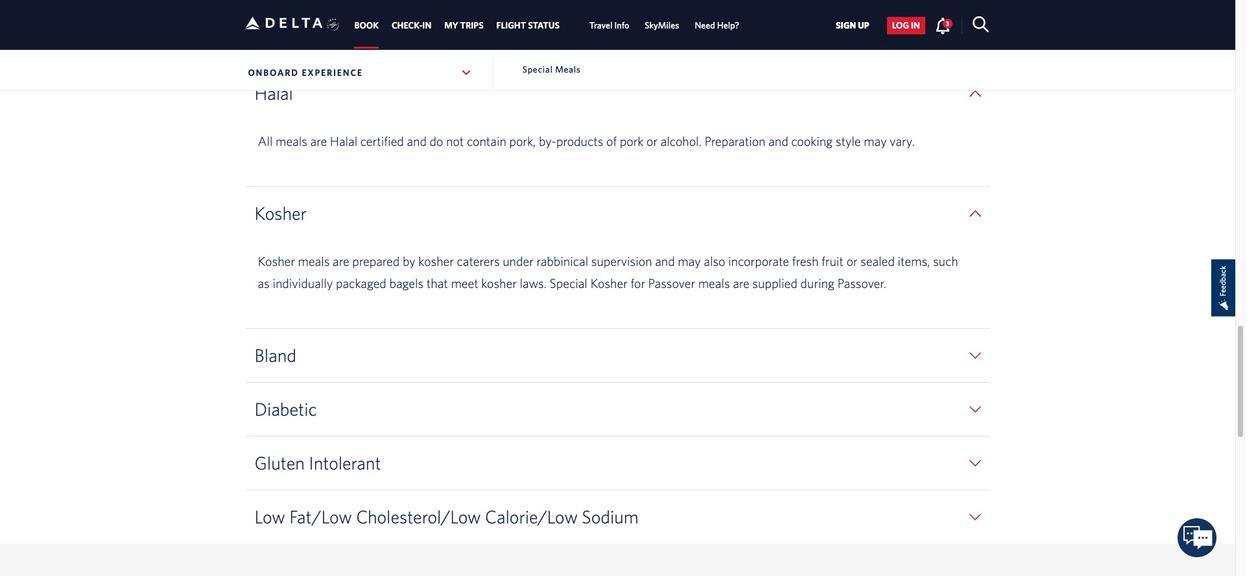 Task type: describe. For each thing, give the bounding box(es) containing it.
pork,
[[510, 134, 536, 149]]

my trips link
[[445, 14, 484, 37]]

low fat/low cholesterol/low calorie/low sodium
[[255, 506, 639, 528]]

supplied
[[753, 276, 798, 291]]

2 horizontal spatial style
[[836, 134, 861, 149]]

pork
[[620, 134, 644, 149]]

check-in link
[[392, 14, 432, 37]]

experience
[[302, 67, 363, 78]]

message us image
[[1179, 519, 1218, 558]]

diabetic button
[[255, 399, 981, 421]]

meal.
[[816, 0, 845, 7]]

sign up
[[836, 20, 870, 31]]

meals for kosher
[[298, 254, 330, 269]]

free
[[793, 0, 813, 7]]

products.
[[663, 0, 713, 7]]

in
[[423, 20, 432, 31]]

by
[[403, 254, 416, 269]]

calorie/low
[[485, 506, 578, 528]]

do
[[430, 134, 444, 149]]

use
[[599, 0, 617, 7]]

skymiles
[[645, 20, 680, 31]]

check-
[[392, 20, 423, 31]]

flight status
[[497, 20, 560, 31]]

book
[[355, 20, 379, 31]]

as
[[258, 276, 270, 291]]

incorporate
[[729, 254, 790, 269]]

special meals
[[523, 64, 581, 75]]

flight
[[497, 20, 526, 31]]

and inside this vegetarian meal typically prepared indian style with limited use of dairy products. this is a meat free meal. preparation and cooking style may vary.
[[912, 0, 932, 7]]

trips
[[460, 20, 484, 31]]

sealed
[[861, 254, 895, 269]]

halal button
[[255, 83, 981, 105]]

up
[[858, 20, 870, 31]]

indian
[[469, 0, 502, 7]]

kosher button
[[255, 203, 981, 225]]

caterers
[[457, 254, 500, 269]]

status
[[528, 20, 560, 31]]

cooking inside this vegetarian meal typically prepared indian style with limited use of dairy products. this is a meat free meal. preparation and cooking style may vary.
[[258, 14, 299, 29]]

kosher for kosher
[[255, 203, 307, 224]]

or inside kosher meals are prepared by kosher caterers under rabbinical supervision and may also incorporate fresh fruit or sealed items, such as individually packaged bagels that meet kosher laws. special kosher for passover meals are supplied during passover.
[[847, 254, 858, 269]]

delta air lines image
[[245, 3, 323, 43]]

supervision
[[592, 254, 653, 269]]

intolerant
[[309, 452, 381, 474]]

sodium
[[582, 506, 639, 528]]

meal
[[342, 0, 368, 7]]

vegetarian
[[283, 0, 339, 7]]

bagels
[[390, 276, 424, 291]]

this vegetarian meal typically prepared indian style with limited use of dairy products. this is a meat free meal. preparation and cooking style may vary.
[[258, 0, 932, 29]]

bland button
[[255, 345, 981, 367]]

during
[[801, 276, 835, 291]]

dairy
[[634, 0, 660, 7]]

all
[[258, 134, 273, 149]]

laws.
[[520, 276, 547, 291]]

that
[[427, 276, 448, 291]]

sign
[[836, 20, 857, 31]]

low
[[255, 506, 285, 528]]

1 vertical spatial preparation
[[705, 134, 766, 149]]

are for kosher
[[333, 254, 350, 269]]

all meals are halal certified and do not contain pork, by-products of pork or alcohol. preparation and cooking style may vary.
[[258, 134, 915, 149]]

my trips
[[445, 20, 484, 31]]

by-
[[539, 134, 557, 149]]

3
[[946, 19, 950, 27]]

may inside kosher meals are prepared by kosher caterers under rabbinical supervision and may also incorporate fresh fruit or sealed items, such as individually packaged bagels that meet kosher laws. special kosher for passover meals are supplied during passover.
[[678, 254, 701, 269]]

2 vertical spatial kosher
[[591, 276, 628, 291]]

fat/low
[[290, 506, 352, 528]]

1 vertical spatial kosher
[[482, 276, 517, 291]]

3 link
[[936, 17, 953, 34]]

0 horizontal spatial kosher
[[419, 254, 454, 269]]

products
[[557, 134, 604, 149]]

need
[[695, 20, 716, 31]]

gluten intolerant button
[[255, 452, 981, 474]]

prepared inside kosher meals are prepared by kosher caterers under rabbinical supervision and may also incorporate fresh fruit or sealed items, such as individually packaged bagels that meet kosher laws. special kosher for passover meals are supplied during passover.
[[352, 254, 400, 269]]

limited
[[559, 0, 596, 7]]

1 horizontal spatial style
[[505, 0, 530, 7]]

in
[[912, 20, 921, 31]]

typically
[[371, 0, 415, 7]]

gluten
[[255, 452, 305, 474]]

contain
[[467, 134, 507, 149]]

passover.
[[838, 276, 887, 291]]



Task type: locate. For each thing, give the bounding box(es) containing it.
this left the 'is'
[[716, 0, 739, 7]]

vary.
[[356, 14, 381, 29], [890, 134, 915, 149]]

2 horizontal spatial may
[[864, 134, 887, 149]]

preparation right "alcohol."
[[705, 134, 766, 149]]

low fat/low cholesterol/low calorie/low sodium button
[[255, 506, 981, 528]]

1 horizontal spatial cooking
[[792, 134, 833, 149]]

also
[[704, 254, 726, 269]]

kosher down under
[[482, 276, 517, 291]]

onboard experience button
[[245, 56, 476, 89]]

certified
[[361, 134, 404, 149]]

1 horizontal spatial prepared
[[418, 0, 466, 7]]

1 vertical spatial kosher
[[258, 254, 295, 269]]

log
[[893, 20, 910, 31]]

items,
[[898, 254, 931, 269]]

1 vertical spatial style
[[302, 14, 328, 29]]

0 horizontal spatial this
[[258, 0, 280, 7]]

diabetic
[[255, 399, 317, 420]]

0 vertical spatial or
[[647, 134, 658, 149]]

passover
[[649, 276, 696, 291]]

0 horizontal spatial are
[[311, 134, 327, 149]]

flight status link
[[497, 14, 560, 37]]

preparation up "up"
[[848, 0, 909, 7]]

are
[[311, 134, 327, 149], [333, 254, 350, 269], [733, 276, 750, 291]]

1 vertical spatial are
[[333, 254, 350, 269]]

1 horizontal spatial may
[[678, 254, 701, 269]]

2 this from the left
[[716, 0, 739, 7]]

0 horizontal spatial prepared
[[352, 254, 400, 269]]

meals down also
[[699, 276, 730, 291]]

bland
[[255, 345, 297, 366]]

0 vertical spatial kosher
[[419, 254, 454, 269]]

onboard experience
[[248, 67, 363, 78]]

kosher up that
[[419, 254, 454, 269]]

0 horizontal spatial halal
[[255, 83, 293, 104]]

are up packaged
[[333, 254, 350, 269]]

1 vertical spatial of
[[607, 134, 617, 149]]

halal down onboard
[[255, 83, 293, 104]]

1 vertical spatial meals
[[298, 254, 330, 269]]

travel info
[[590, 20, 630, 31]]

kosher for kosher meals are prepared by kosher caterers under rabbinical supervision and may also incorporate fresh fruit or sealed items, such as individually packaged bagels that meet kosher laws. special kosher for passover meals are supplied during passover.
[[258, 254, 295, 269]]

are down incorporate
[[733, 276, 750, 291]]

rabbinical
[[537, 254, 589, 269]]

0 vertical spatial halal
[[255, 83, 293, 104]]

2 vertical spatial are
[[733, 276, 750, 291]]

1 horizontal spatial are
[[333, 254, 350, 269]]

0 vertical spatial prepared
[[418, 0, 466, 7]]

are for halal
[[311, 134, 327, 149]]

prepared
[[418, 0, 466, 7], [352, 254, 400, 269]]

0 horizontal spatial or
[[647, 134, 658, 149]]

meet
[[451, 276, 479, 291]]

meals
[[276, 134, 308, 149], [298, 254, 330, 269], [699, 276, 730, 291]]

1 horizontal spatial or
[[847, 254, 858, 269]]

special left meals
[[523, 64, 553, 75]]

1 vertical spatial cooking
[[792, 134, 833, 149]]

onboard
[[248, 67, 299, 78]]

0 vertical spatial special
[[523, 64, 553, 75]]

or right fruit in the top right of the page
[[847, 254, 858, 269]]

halal inside dropdown button
[[255, 83, 293, 104]]

halal left certified
[[330, 134, 358, 149]]

prepared inside this vegetarian meal typically prepared indian style with limited use of dairy products. this is a meat free meal. preparation and cooking style may vary.
[[418, 0, 466, 7]]

individually
[[273, 276, 333, 291]]

0 vertical spatial cooking
[[258, 14, 299, 29]]

may inside this vegetarian meal typically prepared indian style with limited use of dairy products. this is a meat free meal. preparation and cooking style may vary.
[[330, 14, 353, 29]]

halal
[[255, 83, 293, 104], [330, 134, 358, 149]]

1 vertical spatial or
[[847, 254, 858, 269]]

0 vertical spatial kosher
[[255, 203, 307, 224]]

for
[[631, 276, 646, 291]]

kosher meals are prepared by kosher caterers under rabbinical supervision and may also incorporate fresh fruit or sealed items, such as individually packaged bagels that meet kosher laws. special kosher for passover meals are supplied during passover.
[[258, 254, 959, 291]]

0 vertical spatial meals
[[276, 134, 308, 149]]

1 vertical spatial halal
[[330, 134, 358, 149]]

0 vertical spatial style
[[505, 0, 530, 7]]

my
[[445, 20, 458, 31]]

skyteam image
[[327, 4, 339, 45]]

0 horizontal spatial of
[[607, 134, 617, 149]]

of
[[620, 0, 631, 7], [607, 134, 617, 149]]

of right use
[[620, 0, 631, 7]]

book link
[[355, 14, 379, 37]]

1 horizontal spatial of
[[620, 0, 631, 7]]

or
[[647, 134, 658, 149], [847, 254, 858, 269]]

packaged
[[336, 276, 387, 291]]

meals right all
[[276, 134, 308, 149]]

1 horizontal spatial halal
[[330, 134, 358, 149]]

preparation
[[848, 0, 909, 7], [705, 134, 766, 149]]

of inside this vegetarian meal typically prepared indian style with limited use of dairy products. this is a meat free meal. preparation and cooking style may vary.
[[620, 0, 631, 7]]

meals up individually
[[298, 254, 330, 269]]

vary. inside this vegetarian meal typically prepared indian style with limited use of dairy products. this is a meat free meal. preparation and cooking style may vary.
[[356, 14, 381, 29]]

0 horizontal spatial cooking
[[258, 14, 299, 29]]

with
[[533, 0, 556, 7]]

kosher inside dropdown button
[[255, 203, 307, 224]]

check-in
[[392, 20, 432, 31]]

1 vertical spatial vary.
[[890, 134, 915, 149]]

fresh
[[793, 254, 819, 269]]

alcohol.
[[661, 134, 702, 149]]

help?
[[718, 20, 740, 31]]

special inside kosher meals are prepared by kosher caterers under rabbinical supervision and may also incorporate fresh fruit or sealed items, such as individually packaged bagels that meet kosher laws. special kosher for passover meals are supplied during passover.
[[550, 276, 588, 291]]

2 vertical spatial style
[[836, 134, 861, 149]]

0 horizontal spatial vary.
[[356, 14, 381, 29]]

and inside kosher meals are prepared by kosher caterers under rabbinical supervision and may also incorporate fresh fruit or sealed items, such as individually packaged bagels that meet kosher laws. special kosher for passover meals are supplied during passover.
[[655, 254, 675, 269]]

meat
[[762, 0, 790, 7]]

cholesterol/low
[[356, 506, 481, 528]]

kosher
[[419, 254, 454, 269], [482, 276, 517, 291]]

may
[[330, 14, 353, 29], [864, 134, 887, 149], [678, 254, 701, 269]]

kosher
[[255, 203, 307, 224], [258, 254, 295, 269], [591, 276, 628, 291]]

prepared up my
[[418, 0, 466, 7]]

this
[[258, 0, 280, 7], [716, 0, 739, 7]]

sign up link
[[831, 17, 875, 34]]

1 vertical spatial prepared
[[352, 254, 400, 269]]

tab list containing book
[[348, 0, 748, 49]]

special down rabbinical in the top of the page
[[550, 276, 588, 291]]

style
[[505, 0, 530, 7], [302, 14, 328, 29], [836, 134, 861, 149]]

prepared up packaged
[[352, 254, 400, 269]]

need help? link
[[695, 14, 740, 37]]

info
[[615, 20, 630, 31]]

not
[[447, 134, 464, 149]]

1 vertical spatial may
[[864, 134, 887, 149]]

or right pork
[[647, 134, 658, 149]]

travel info link
[[590, 14, 630, 37]]

travel
[[590, 20, 613, 31]]

skymiles link
[[645, 14, 680, 37]]

1 vertical spatial special
[[550, 276, 588, 291]]

a
[[753, 0, 759, 7]]

log in
[[893, 20, 921, 31]]

0 vertical spatial vary.
[[356, 14, 381, 29]]

1 horizontal spatial vary.
[[890, 134, 915, 149]]

1 horizontal spatial preparation
[[848, 0, 909, 7]]

1 horizontal spatial kosher
[[482, 276, 517, 291]]

are right all
[[311, 134, 327, 149]]

this left vegetarian
[[258, 0, 280, 7]]

0 vertical spatial preparation
[[848, 0, 909, 7]]

1 horizontal spatial this
[[716, 0, 739, 7]]

2 horizontal spatial are
[[733, 276, 750, 291]]

2 vertical spatial meals
[[699, 276, 730, 291]]

0 horizontal spatial may
[[330, 14, 353, 29]]

2 vertical spatial may
[[678, 254, 701, 269]]

0 vertical spatial are
[[311, 134, 327, 149]]

1 this from the left
[[258, 0, 280, 7]]

0 horizontal spatial preparation
[[705, 134, 766, 149]]

0 vertical spatial may
[[330, 14, 353, 29]]

need help?
[[695, 20, 740, 31]]

0 horizontal spatial style
[[302, 14, 328, 29]]

meals for halal
[[276, 134, 308, 149]]

such
[[934, 254, 959, 269]]

meals
[[556, 64, 581, 75]]

of left pork
[[607, 134, 617, 149]]

tab list
[[348, 0, 748, 49]]

0 vertical spatial of
[[620, 0, 631, 7]]

preparation inside this vegetarian meal typically prepared indian style with limited use of dairy products. this is a meat free meal. preparation and cooking style may vary.
[[848, 0, 909, 7]]

fruit
[[822, 254, 844, 269]]



Task type: vqa. For each thing, say whether or not it's contained in the screenshot.
"Legal" link
no



